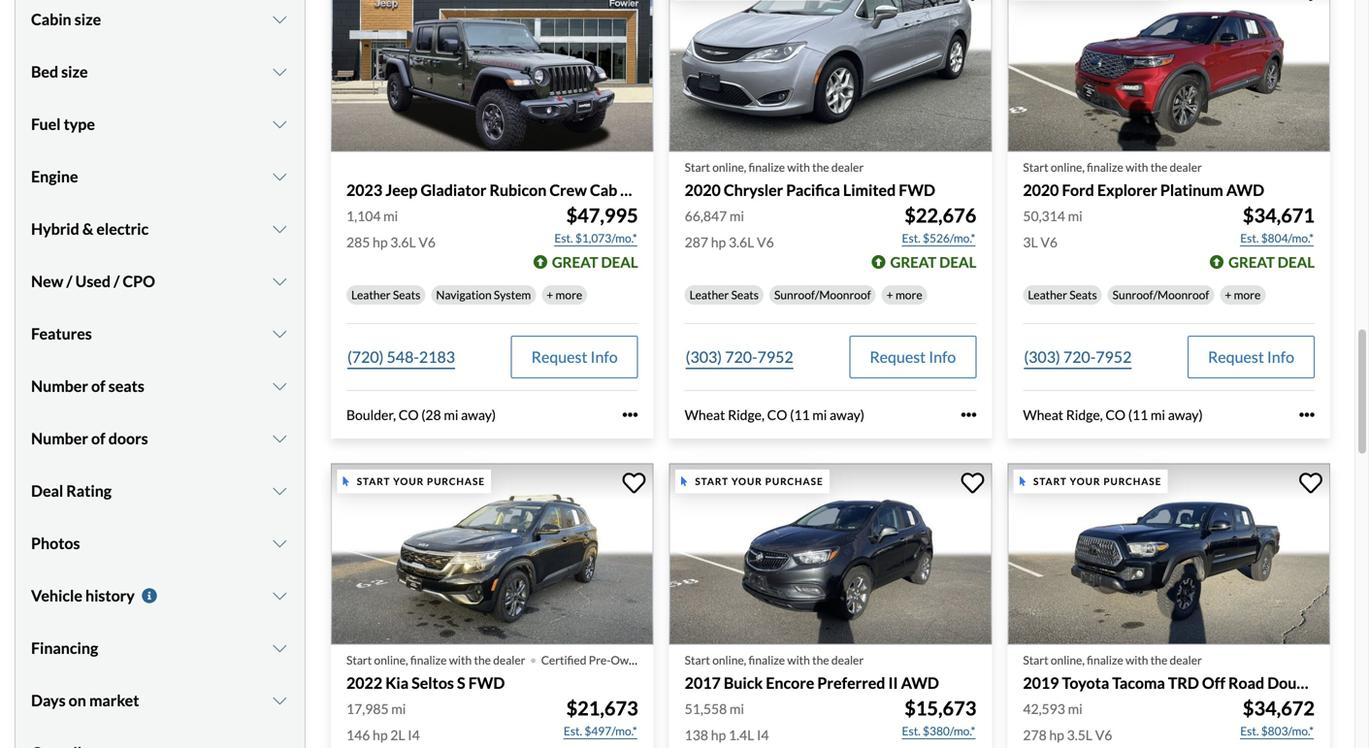 Task type: locate. For each thing, give the bounding box(es) containing it.
leather seats down 285
[[351, 288, 420, 302]]

chevron down image for engine
[[270, 169, 289, 185]]

3 great from the left
[[1229, 253, 1275, 271]]

1 (303) from the left
[[686, 347, 722, 366]]

dealer left ·
[[493, 653, 525, 667]]

of left doors
[[91, 429, 105, 448]]

1 horizontal spatial ridge,
[[1066, 407, 1103, 423]]

2 horizontal spatial leather
[[1028, 288, 1067, 302]]

1 horizontal spatial wheat ridge, co (11 mi away)
[[1023, 407, 1203, 423]]

1.4l
[[729, 727, 754, 743]]

of left seats on the left bottom
[[91, 377, 105, 396]]

the up "pacifica"
[[812, 160, 829, 174]]

3 your from the left
[[1070, 476, 1101, 487]]

deal down $804/mo.* in the right of the page
[[1278, 253, 1315, 271]]

(11 for $34,671
[[1128, 407, 1148, 423]]

the inside start online, finalize with the dealer · certified pre-owned 2022 kia seltos s fwd
[[474, 653, 491, 667]]

wheat for $34,671
[[1023, 407, 1064, 423]]

1 (303) 720-7952 button from the left
[[685, 336, 794, 378]]

number up deal rating
[[31, 429, 88, 448]]

cabin size
[[31, 10, 101, 29]]

new
[[31, 272, 63, 291]]

3.6l right 287
[[729, 234, 754, 250]]

owned
[[611, 653, 648, 667]]

$34,672
[[1243, 697, 1315, 720]]

est. left $1,073/mo.*
[[554, 231, 573, 245]]

info for $34,671
[[1267, 347, 1294, 366]]

1 great from the left
[[552, 253, 598, 271]]

2 + more from the left
[[887, 288, 922, 302]]

2 horizontal spatial start your purchase
[[1033, 476, 1162, 487]]

hp for ·
[[373, 727, 388, 743]]

(303) 720-7952
[[686, 347, 793, 366], [1024, 347, 1132, 366]]

0 horizontal spatial more
[[556, 288, 582, 302]]

online, up chrysler
[[712, 160, 746, 174]]

3.6l for $47,995
[[390, 234, 416, 250]]

est. inside $22,676 est. $526/mo.*
[[902, 231, 921, 245]]

i4
[[408, 727, 420, 743], [757, 727, 769, 743]]

2 number from the top
[[31, 429, 88, 448]]

of inside number of doors dropdown button
[[91, 429, 105, 448]]

v6 for $47,995
[[419, 234, 436, 250]]

1 vertical spatial awd
[[901, 674, 939, 692]]

(303) 720-7952 button for $22,676
[[685, 336, 794, 378]]

limited
[[843, 181, 896, 200]]

chevron down image inside days on market dropdown button
[[270, 693, 289, 709]]

2020 inside start online, finalize with the dealer 2020 ford explorer platinum awd
[[1023, 181, 1059, 200]]

request info for $34,671
[[1208, 347, 1294, 366]]

(303) 720-7952 for $22,676
[[686, 347, 793, 366]]

1 horizontal spatial info
[[929, 347, 956, 366]]

0 horizontal spatial great
[[552, 253, 598, 271]]

buick
[[724, 674, 763, 692]]

chevron down image inside deal rating dropdown button
[[270, 483, 289, 499]]

3 + from the left
[[1225, 288, 1232, 302]]

online, up ford
[[1051, 160, 1085, 174]]

1 seats from the left
[[393, 288, 420, 302]]

more right 'system'
[[556, 288, 582, 302]]

est. $380/mo.* button
[[901, 721, 977, 741]]

1 horizontal spatial leather
[[690, 288, 729, 302]]

pre-
[[589, 653, 611, 667]]

great
[[552, 253, 598, 271], [890, 253, 937, 271], [1229, 253, 1275, 271]]

fwd inside "start online, finalize with the dealer 2020 chrysler pacifica limited fwd"
[[899, 181, 935, 200]]

1 horizontal spatial +
[[887, 288, 893, 302]]

v6 inside 1,104 mi 285 hp 3.6l v6
[[419, 234, 436, 250]]

size right cabin
[[74, 10, 101, 29]]

1 away) from the left
[[461, 407, 496, 423]]

with up "pacifica"
[[787, 160, 810, 174]]

size right bed at the top
[[61, 62, 88, 81]]

leather seats down the 3l
[[1028, 288, 1097, 302]]

2 request info button from the left
[[849, 336, 977, 378]]

request info
[[531, 347, 618, 366], [870, 347, 956, 366], [1208, 347, 1294, 366]]

of for seats
[[91, 377, 105, 396]]

finalize up seltos
[[410, 653, 447, 667]]

est. down $34,671
[[1240, 231, 1259, 245]]

2 great deal from the left
[[890, 253, 977, 271]]

2 horizontal spatial great deal
[[1229, 253, 1315, 271]]

start your purchase for ·
[[357, 476, 485, 487]]

3 more from the left
[[1234, 288, 1261, 302]]

mi inside 17,985 mi 146 hp 2l i4
[[391, 700, 406, 717]]

mi inside 1,104 mi 285 hp 3.6l v6
[[383, 208, 398, 224]]

cab inside the start online, finalize with the dealer 2019 toyota tacoma trd off road double cab 4w
[[1321, 674, 1348, 692]]

2 i4 from the left
[[757, 727, 769, 743]]

hybrid
[[31, 220, 79, 238]]

with up explorer
[[1126, 160, 1148, 174]]

the for $34,672
[[1151, 653, 1168, 667]]

3.6l inside 1,104 mi 285 hp 3.6l v6
[[390, 234, 416, 250]]

rapid red metallic tinted clearcoat 2020 ford explorer platinum awd suv / crossover all-wheel drive automatic image
[[1008, 0, 1330, 152]]

financing button
[[31, 624, 289, 673]]

(303) 720-7952 button for $34,671
[[1023, 336, 1133, 378]]

vehicle history button
[[31, 572, 289, 620]]

2 your from the left
[[732, 476, 762, 487]]

hybrid & electric
[[31, 220, 149, 238]]

request
[[531, 347, 588, 366], [870, 347, 926, 366], [1208, 347, 1264, 366]]

2 + from the left
[[887, 288, 893, 302]]

0 horizontal spatial info
[[591, 347, 618, 366]]

2 away) from the left
[[830, 407, 865, 423]]

2 purchase from the left
[[765, 476, 823, 487]]

2 horizontal spatial seats
[[1070, 288, 1097, 302]]

system
[[494, 288, 531, 302]]

1 horizontal spatial request info button
[[849, 336, 977, 378]]

0 horizontal spatial request
[[531, 347, 588, 366]]

dealer up platinum on the top right
[[1170, 160, 1202, 174]]

66,847
[[685, 208, 727, 224]]

2 horizontal spatial more
[[1234, 288, 1261, 302]]

chevron down image inside the features dropdown button
[[270, 326, 289, 342]]

3 co from the left
[[1106, 407, 1126, 423]]

the inside start online, finalize with the dealer 2020 ford explorer platinum awd
[[1151, 160, 1168, 174]]

1 horizontal spatial deal
[[939, 253, 977, 271]]

1 deal from the left
[[601, 253, 638, 271]]

0 horizontal spatial +
[[547, 288, 553, 302]]

cab left 4w
[[1321, 674, 1348, 692]]

1 2020 from the left
[[685, 181, 721, 200]]

1 great deal from the left
[[552, 253, 638, 271]]

with for $15,673
[[787, 653, 810, 667]]

hp inside 42,593 mi 278 hp 3.5l v6
[[1049, 727, 1064, 743]]

0 horizontal spatial great deal
[[552, 253, 638, 271]]

0 vertical spatial size
[[74, 10, 101, 29]]

1 of from the top
[[91, 377, 105, 396]]

v6 right 3.5l
[[1095, 727, 1112, 743]]

1 your from the left
[[393, 476, 424, 487]]

dealer inside start online, finalize with the dealer 2017 buick encore preferred ii awd
[[831, 653, 864, 667]]

0 horizontal spatial (303) 720-7952 button
[[685, 336, 794, 378]]

3 leather seats from the left
[[1028, 288, 1097, 302]]

great deal down est. $804/mo.* button
[[1229, 253, 1315, 271]]

info for $22,676
[[929, 347, 956, 366]]

mi inside 42,593 mi 278 hp 3.5l v6
[[1068, 700, 1083, 717]]

3 deal from the left
[[1278, 253, 1315, 271]]

6 chevron down image from the top
[[270, 693, 289, 709]]

dealer inside start online, finalize with the dealer · certified pre-owned 2022 kia seltos s fwd
[[493, 653, 525, 667]]

17,985 mi 146 hp 2l i4
[[346, 700, 420, 743]]

est. down $22,676
[[902, 231, 921, 245]]

est.
[[554, 231, 573, 245], [902, 231, 921, 245], [1240, 231, 1259, 245], [564, 724, 582, 738], [902, 724, 921, 738], [1240, 724, 1259, 738]]

fwd up $22,676
[[899, 181, 935, 200]]

the up explorer
[[1151, 160, 1168, 174]]

3 seats from the left
[[1070, 288, 1097, 302]]

ellipsis h image for boulder, co (28 mi away)
[[623, 407, 638, 423]]

chevron down image inside financing dropdown button
[[270, 641, 289, 656]]

chevron down image for fuel type
[[270, 117, 289, 132]]

1 horizontal spatial start your purchase
[[695, 476, 823, 487]]

deal for $22,676
[[939, 253, 977, 271]]

your for 2019
[[1070, 476, 1101, 487]]

start online, finalize with the dealer 2019 toyota tacoma trd off road double cab 4w
[[1023, 653, 1369, 692]]

with inside start online, finalize with the dealer · certified pre-owned 2022 kia seltos s fwd
[[449, 653, 472, 667]]

est. inside $34,672 est. $803/mo.*
[[1240, 724, 1259, 738]]

1 wheat from the left
[[685, 407, 725, 423]]

seats left navigation
[[393, 288, 420, 302]]

est. inside $21,673 est. $497/mo.*
[[564, 724, 582, 738]]

2 request info from the left
[[870, 347, 956, 366]]

wheat
[[685, 407, 725, 423], [1023, 407, 1064, 423]]

cab up $47,995
[[590, 181, 617, 200]]

0 horizontal spatial co
[[399, 407, 419, 423]]

8 chevron down image from the top
[[270, 641, 289, 656]]

chevron down image
[[270, 64, 289, 80], [270, 117, 289, 132], [270, 169, 289, 185], [270, 326, 289, 342], [270, 536, 289, 551], [270, 693, 289, 709]]

1 horizontal spatial purchase
[[765, 476, 823, 487]]

v6 inside 66,847 mi 287 hp 3.6l v6
[[757, 234, 774, 250]]

1 horizontal spatial request
[[870, 347, 926, 366]]

engine
[[31, 167, 78, 186]]

finalize up explorer
[[1087, 160, 1123, 174]]

away) for $22,676
[[830, 407, 865, 423]]

v6 for $34,672
[[1095, 727, 1112, 743]]

1 ridge, from the left
[[728, 407, 765, 423]]

online, inside start online, finalize with the dealer 2017 buick encore preferred ii awd
[[712, 653, 746, 667]]

0 horizontal spatial mouse pointer image
[[681, 477, 687, 486]]

0 horizontal spatial deal
[[601, 253, 638, 271]]

1 wheat ridge, co (11 mi away) from the left
[[685, 407, 865, 423]]

mi inside 66,847 mi 287 hp 3.6l v6
[[730, 208, 744, 224]]

1 3.6l from the left
[[390, 234, 416, 250]]

i4 inside 17,985 mi 146 hp 2l i4
[[408, 727, 420, 743]]

0 horizontal spatial 7952
[[757, 347, 793, 366]]

0 horizontal spatial (303)
[[686, 347, 722, 366]]

more down est. $804/mo.* button
[[1234, 288, 1261, 302]]

0 horizontal spatial (11
[[790, 407, 810, 423]]

2 horizontal spatial +
[[1225, 288, 1232, 302]]

v6 down chrysler
[[757, 234, 774, 250]]

3.6l
[[390, 234, 416, 250], [729, 234, 754, 250]]

tacoma
[[1112, 674, 1165, 692]]

est. down $34,672
[[1240, 724, 1259, 738]]

1 i4 from the left
[[408, 727, 420, 743]]

0 horizontal spatial start your purchase
[[357, 476, 485, 487]]

+ more down est. $526/mo.* 'button'
[[887, 288, 922, 302]]

3 request from the left
[[1208, 347, 1264, 366]]

1 horizontal spatial mouse pointer image
[[1020, 477, 1026, 486]]

chevron down image inside number of doors dropdown button
[[270, 431, 289, 447]]

3 start your purchase from the left
[[1033, 476, 1162, 487]]

with up encore
[[787, 653, 810, 667]]

2 wheat from the left
[[1023, 407, 1064, 423]]

+ more right 'system'
[[547, 288, 582, 302]]

on
[[69, 691, 86, 710]]

1 vertical spatial of
[[91, 429, 105, 448]]

0 horizontal spatial leather seats
[[351, 288, 420, 302]]

hp inside 17,985 mi 146 hp 2l i4
[[373, 727, 388, 743]]

leather down 287
[[690, 288, 729, 302]]

0 horizontal spatial purchase
[[427, 476, 485, 487]]

finalize inside start online, finalize with the dealer · certified pre-owned 2022 kia seltos s fwd
[[410, 653, 447, 667]]

chevron down image for hybrid & electric
[[270, 221, 289, 237]]

1 horizontal spatial your
[[732, 476, 762, 487]]

1 (11 from the left
[[790, 407, 810, 423]]

the up encore
[[812, 653, 829, 667]]

2 wheat ridge, co (11 mi away) from the left
[[1023, 407, 1203, 423]]

3 info from the left
[[1267, 347, 1294, 366]]

/ left cpo
[[114, 272, 120, 291]]

3 chevron down image from the top
[[270, 169, 289, 185]]

2 start your purchase from the left
[[695, 476, 823, 487]]

chevron down image inside the bed size dropdown button
[[270, 64, 289, 80]]

start online, finalize with the dealer 2017 buick encore preferred ii awd
[[685, 653, 939, 692]]

seats down 50,314 mi 3l v6
[[1070, 288, 1097, 302]]

3 away) from the left
[[1168, 407, 1203, 423]]

great down est. $804/mo.* button
[[1229, 253, 1275, 271]]

(11
[[790, 407, 810, 423], [1128, 407, 1148, 423]]

chevron down image for number of doors
[[270, 431, 289, 447]]

est. inside $15,673 est. $380/mo.*
[[902, 724, 921, 738]]

dealer inside the start online, finalize with the dealer 2019 toyota tacoma trd off road double cab 4w
[[1170, 653, 1202, 667]]

ridge, for $22,676
[[728, 407, 765, 423]]

0 vertical spatial number
[[31, 377, 88, 396]]

0 horizontal spatial 720-
[[725, 347, 757, 366]]

chevron down image inside photos dropdown button
[[270, 536, 289, 551]]

i4 right 2l
[[408, 727, 420, 743]]

awd up $34,671
[[1226, 181, 1264, 200]]

hp right 278
[[1049, 727, 1064, 743]]

1 horizontal spatial cab
[[1321, 674, 1348, 692]]

size for bed size
[[61, 62, 88, 81]]

2 horizontal spatial request
[[1208, 347, 1264, 366]]

ford
[[1062, 181, 1094, 200]]

0 vertical spatial awd
[[1226, 181, 1264, 200]]

fwd
[[899, 181, 935, 200], [468, 674, 505, 692]]

0 vertical spatial fwd
[[899, 181, 935, 200]]

0 horizontal spatial wheat
[[685, 407, 725, 423]]

dealer up limited
[[831, 160, 864, 174]]

2020 up 50,314
[[1023, 181, 1059, 200]]

0 horizontal spatial 3.6l
[[390, 234, 416, 250]]

2 horizontal spatial info
[[1267, 347, 1294, 366]]

1 horizontal spatial more
[[896, 288, 922, 302]]

2 leather seats from the left
[[690, 288, 759, 302]]

0 horizontal spatial away)
[[461, 407, 496, 423]]

new / used / cpo button
[[31, 257, 289, 306]]

2 of from the top
[[91, 429, 105, 448]]

with for $34,672
[[1126, 653, 1148, 667]]

2 leather from the left
[[690, 288, 729, 302]]

2 (11 from the left
[[1128, 407, 1148, 423]]

2 chevron down image from the top
[[270, 221, 289, 237]]

2 7952 from the left
[[1096, 347, 1132, 366]]

number for number of seats
[[31, 377, 88, 396]]

1 horizontal spatial + more
[[887, 288, 922, 302]]

leather down the 3l
[[1028, 288, 1067, 302]]

est. for $34,672
[[1240, 724, 1259, 738]]

finalize inside the start online, finalize with the dealer 2019 toyota tacoma trd off road double cab 4w
[[1087, 653, 1123, 667]]

preferred
[[817, 674, 885, 692]]

with up tacoma
[[1126, 653, 1148, 667]]

$34,671 est. $804/mo.*
[[1240, 204, 1315, 245]]

1 horizontal spatial ellipsis h image
[[961, 407, 977, 423]]

$22,676
[[905, 204, 977, 227]]

great deal down est. $526/mo.* 'button'
[[890, 253, 977, 271]]

1 horizontal spatial great deal
[[890, 253, 977, 271]]

ellipsis h image
[[623, 407, 638, 423], [961, 407, 977, 423]]

2 ellipsis h image from the left
[[961, 407, 977, 423]]

0 horizontal spatial seats
[[393, 288, 420, 302]]

dealer up preferred
[[831, 653, 864, 667]]

2 2020 from the left
[[1023, 181, 1059, 200]]

v6 inside 50,314 mi 3l v6
[[1041, 234, 1058, 250]]

deal for $47,995
[[601, 253, 638, 271]]

more down est. $526/mo.* 'button'
[[896, 288, 922, 302]]

2 horizontal spatial away)
[[1168, 407, 1203, 423]]

leather for $22,676
[[690, 288, 729, 302]]

1 info from the left
[[591, 347, 618, 366]]

request info for $22,676
[[870, 347, 956, 366]]

1 horizontal spatial 720-
[[1063, 347, 1096, 366]]

1 + more from the left
[[547, 288, 582, 302]]

2 horizontal spatial deal
[[1278, 253, 1315, 271]]

1 horizontal spatial fwd
[[899, 181, 935, 200]]

your for ·
[[393, 476, 424, 487]]

of inside number of seats dropdown button
[[91, 377, 105, 396]]

purchase
[[427, 476, 485, 487], [765, 476, 823, 487], [1104, 476, 1162, 487]]

trd
[[1168, 674, 1199, 692]]

financing
[[31, 639, 98, 658]]

0 horizontal spatial request info
[[531, 347, 618, 366]]

platinum
[[1160, 181, 1223, 200]]

finalize up toyota
[[1087, 653, 1123, 667]]

the for $15,673
[[812, 653, 829, 667]]

request for $34,671
[[1208, 347, 1264, 366]]

0 horizontal spatial your
[[393, 476, 424, 487]]

0 horizontal spatial (303) 720-7952
[[686, 347, 793, 366]]

great deal for $47,995
[[552, 253, 638, 271]]

3 request info from the left
[[1208, 347, 1294, 366]]

info circle image
[[139, 588, 159, 604]]

the inside start online, finalize with the dealer 2017 buick encore preferred ii awd
[[812, 653, 829, 667]]

great deal down est. $1,073/mo.* button in the left top of the page
[[552, 253, 638, 271]]

3 + more from the left
[[1225, 288, 1261, 302]]

2 deal from the left
[[939, 253, 977, 271]]

3 purchase from the left
[[1104, 476, 1162, 487]]

great down est. $1,073/mo.* button in the left top of the page
[[552, 253, 598, 271]]

deal
[[601, 253, 638, 271], [939, 253, 977, 271], [1278, 253, 1315, 271]]

1 number from the top
[[31, 377, 88, 396]]

0 horizontal spatial ellipsis h image
[[623, 407, 638, 423]]

bed size
[[31, 62, 88, 81]]

fwd right the s
[[468, 674, 505, 692]]

cherry black 2022 kia seltos s fwd suv / crossover front-wheel drive automatic image
[[331, 463, 654, 645]]

1 horizontal spatial request info
[[870, 347, 956, 366]]

hp
[[373, 234, 388, 250], [711, 234, 726, 250], [373, 727, 388, 743], [711, 727, 726, 743], [1049, 727, 1064, 743]]

est. down the $21,673
[[564, 724, 582, 738]]

sunroof/moonroof for $22,676
[[774, 288, 871, 302]]

hp right 138
[[711, 727, 726, 743]]

2 horizontal spatial purchase
[[1104, 476, 1162, 487]]

the inside the start online, finalize with the dealer 2019 toyota tacoma trd off road double cab 4w
[[1151, 653, 1168, 667]]

number down features
[[31, 377, 88, 396]]

finalize up encore
[[749, 653, 785, 667]]

awd right the ii at the right of page
[[901, 674, 939, 692]]

1 horizontal spatial 2020
[[1023, 181, 1059, 200]]

1 chevron down image from the top
[[270, 12, 289, 27]]

the inside "start online, finalize with the dealer 2020 chrysler pacifica limited fwd"
[[812, 160, 829, 174]]

2 horizontal spatial co
[[1106, 407, 1126, 423]]

online,
[[712, 160, 746, 174], [1051, 160, 1085, 174], [374, 653, 408, 667], [712, 653, 746, 667], [1051, 653, 1085, 667]]

awd
[[1226, 181, 1264, 200], [901, 674, 939, 692]]

rubicon
[[490, 181, 547, 200]]

$497/mo.*
[[585, 724, 637, 738]]

50,314 mi 3l v6
[[1023, 208, 1083, 250]]

1 horizontal spatial (303)
[[1024, 347, 1060, 366]]

5 chevron down image from the top
[[270, 536, 289, 551]]

1 horizontal spatial seats
[[731, 288, 759, 302]]

0 horizontal spatial awd
[[901, 674, 939, 692]]

2 chevron down image from the top
[[270, 117, 289, 132]]

online, for $21,673
[[374, 653, 408, 667]]

chevron down image inside the vehicle history dropdown button
[[270, 588, 289, 604]]

1 ellipsis h image from the left
[[623, 407, 638, 423]]

1 vertical spatial number
[[31, 429, 88, 448]]

rating
[[66, 482, 112, 500]]

2 horizontal spatial + more
[[1225, 288, 1261, 302]]

1 + from the left
[[547, 288, 553, 302]]

the up tacoma
[[1151, 653, 1168, 667]]

cab
[[590, 181, 617, 200], [1321, 674, 1348, 692]]

1 / from the left
[[66, 272, 72, 291]]

0 vertical spatial of
[[91, 377, 105, 396]]

0 horizontal spatial cab
[[590, 181, 617, 200]]

1 horizontal spatial great
[[890, 253, 937, 271]]

online, up toyota
[[1051, 653, 1085, 667]]

start
[[685, 160, 710, 174], [1023, 160, 1049, 174], [357, 476, 390, 487], [695, 476, 729, 487], [1033, 476, 1067, 487], [346, 653, 372, 667], [685, 653, 710, 667], [1023, 653, 1049, 667]]

1 horizontal spatial (303) 720-7952
[[1024, 347, 1132, 366]]

2 horizontal spatial leather seats
[[1028, 288, 1097, 302]]

2 horizontal spatial great
[[1229, 253, 1275, 271]]

deal down $526/mo.*
[[939, 253, 977, 271]]

1 720- from the left
[[725, 347, 757, 366]]

(303) for $34,671
[[1024, 347, 1060, 366]]

2 (303) from the left
[[1024, 347, 1060, 366]]

i4 right 1.4l
[[757, 727, 769, 743]]

(303) for $22,676
[[686, 347, 722, 366]]

mouse pointer image
[[681, 477, 687, 486], [1020, 477, 1026, 486]]

0 horizontal spatial 2020
[[685, 181, 721, 200]]

7 chevron down image from the top
[[270, 588, 289, 604]]

2 (303) 720-7952 button from the left
[[1023, 336, 1133, 378]]

more for $34,671
[[1234, 288, 1261, 302]]

+ more down est. $804/mo.* button
[[1225, 288, 1261, 302]]

1 purchase from the left
[[427, 476, 485, 487]]

6 chevron down image from the top
[[270, 483, 289, 499]]

2020
[[685, 181, 721, 200], [1023, 181, 1059, 200]]

the left ·
[[474, 653, 491, 667]]

the for $21,673
[[474, 653, 491, 667]]

0 horizontal spatial /
[[66, 272, 72, 291]]

chevron down image inside hybrid & electric dropdown button
[[270, 221, 289, 237]]

3 leather from the left
[[1028, 288, 1067, 302]]

1 horizontal spatial leather seats
[[690, 288, 759, 302]]

dealer up trd
[[1170, 653, 1202, 667]]

(720) 548-2183 button
[[346, 336, 456, 378]]

v6 inside 42,593 mi 278 hp 3.5l v6
[[1095, 727, 1112, 743]]

engine button
[[31, 153, 289, 201]]

hp left 2l
[[373, 727, 388, 743]]

used
[[75, 272, 111, 291]]

50,314
[[1023, 208, 1065, 224]]

start inside "start online, finalize with the dealer 2020 chrysler pacifica limited fwd"
[[685, 160, 710, 174]]

$21,673 est. $497/mo.*
[[564, 697, 638, 738]]

black 2019 toyota tacoma trd off road double cab 4wd pickup truck four-wheel drive 6-speed automatic image
[[1008, 463, 1330, 645]]

chevron down image inside cabin size dropdown button
[[270, 12, 289, 27]]

1 horizontal spatial awd
[[1226, 181, 1264, 200]]

mouse pointer image for $15,673
[[681, 477, 687, 486]]

0 horizontal spatial request info button
[[511, 336, 638, 378]]

2 3.6l from the left
[[729, 234, 754, 250]]

1 start your purchase from the left
[[357, 476, 485, 487]]

1 horizontal spatial (11
[[1128, 407, 1148, 423]]

2023
[[346, 181, 382, 200]]

2020 inside "start online, finalize with the dealer 2020 chrysler pacifica limited fwd"
[[685, 181, 721, 200]]

1 chevron down image from the top
[[270, 64, 289, 80]]

mi for $34,672
[[1068, 700, 1083, 717]]

hybrid & electric button
[[31, 205, 289, 253]]

online, up buick
[[712, 653, 746, 667]]

request info button
[[511, 336, 638, 378], [849, 336, 977, 378], [1188, 336, 1315, 378]]

est. down '$15,673'
[[902, 724, 921, 738]]

chevron down image inside number of seats dropdown button
[[270, 379, 289, 394]]

2 horizontal spatial your
[[1070, 476, 1101, 487]]

leather seats for $22,676
[[690, 288, 759, 302]]

deal down $1,073/mo.*
[[601, 253, 638, 271]]

1 7952 from the left
[[757, 347, 793, 366]]

est. $526/mo.* button
[[901, 228, 977, 248]]

1 horizontal spatial /
[[114, 272, 120, 291]]

2020 up 66,847
[[685, 181, 721, 200]]

2 horizontal spatial request info button
[[1188, 336, 1315, 378]]

v6 down gladiator at the left of page
[[419, 234, 436, 250]]

with inside start online, finalize with the dealer 2017 buick encore preferred ii awd
[[787, 653, 810, 667]]

1 vertical spatial fwd
[[468, 674, 505, 692]]

0 horizontal spatial fwd
[[468, 674, 505, 692]]

1 horizontal spatial sunroof/moonroof
[[1113, 288, 1209, 302]]

finalize for $15,673
[[749, 653, 785, 667]]

dealer inside start online, finalize with the dealer 2020 ford explorer platinum awd
[[1170, 160, 1202, 174]]

2 sunroof/moonroof from the left
[[1113, 288, 1209, 302]]

chevron down image
[[270, 12, 289, 27], [270, 221, 289, 237], [270, 274, 289, 289], [270, 379, 289, 394], [270, 431, 289, 447], [270, 483, 289, 499], [270, 588, 289, 604], [270, 641, 289, 656]]

0 horizontal spatial + more
[[547, 288, 582, 302]]

0 horizontal spatial i4
[[408, 727, 420, 743]]

0 horizontal spatial leather
[[351, 288, 391, 302]]

size inside the bed size dropdown button
[[61, 62, 88, 81]]

$15,673
[[905, 697, 977, 720]]

2 more from the left
[[896, 288, 922, 302]]

0 horizontal spatial sunroof/moonroof
[[774, 288, 871, 302]]

3.6l right 285
[[390, 234, 416, 250]]

online, inside start online, finalize with the dealer · certified pre-owned 2022 kia seltos s fwd
[[374, 653, 408, 667]]

online, inside "start online, finalize with the dealer 2020 chrysler pacifica limited fwd"
[[712, 160, 746, 174]]

2 seats from the left
[[731, 288, 759, 302]]

hp right 287
[[711, 234, 726, 250]]

0 horizontal spatial ridge,
[[728, 407, 765, 423]]

leather seats down 287
[[690, 288, 759, 302]]

with for $21,673
[[449, 653, 472, 667]]

$47,995
[[566, 204, 638, 227]]

size inside cabin size dropdown button
[[74, 10, 101, 29]]

leather down 285
[[351, 288, 391, 302]]

chevron down image inside new / used / cpo dropdown button
[[270, 274, 289, 289]]

3.6l inside 66,847 mi 287 hp 3.6l v6
[[729, 234, 754, 250]]

2 info from the left
[[929, 347, 956, 366]]

bed size button
[[31, 48, 289, 96]]

est. inside the $47,995 est. $1,073/mo.*
[[554, 231, 573, 245]]

1 horizontal spatial (303) 720-7952 button
[[1023, 336, 1133, 378]]

mi inside the 51,558 mi 138 hp 1.4l i4
[[730, 700, 744, 717]]

mi inside 50,314 mi 3l v6
[[1068, 208, 1083, 224]]

finalize up chrysler
[[749, 160, 785, 174]]

1 horizontal spatial i4
[[757, 727, 769, 743]]

finalize inside "start online, finalize with the dealer 2020 chrysler pacifica limited fwd"
[[749, 160, 785, 174]]

i4 inside the 51,558 mi 138 hp 1.4l i4
[[757, 727, 769, 743]]

1,104
[[346, 208, 381, 224]]

online, inside the start online, finalize with the dealer 2019 toyota tacoma trd off road double cab 4w
[[1051, 653, 1085, 667]]

0 vertical spatial cab
[[590, 181, 617, 200]]

road
[[1229, 674, 1264, 692]]

hp right 285
[[373, 234, 388, 250]]

est. for $34,671
[[1240, 231, 1259, 245]]

4 chevron down image from the top
[[270, 326, 289, 342]]

with inside the start online, finalize with the dealer 2019 toyota tacoma trd off road double cab 4w
[[1126, 653, 1148, 667]]

awd inside start online, finalize with the dealer 2020 ford explorer platinum awd
[[1226, 181, 1264, 200]]

chevron down image for days on market
[[270, 693, 289, 709]]

1 sunroof/moonroof from the left
[[774, 288, 871, 302]]

2 co from the left
[[767, 407, 787, 423]]

online, up kia
[[374, 653, 408, 667]]

great down est. $526/mo.* 'button'
[[890, 253, 937, 271]]

number
[[31, 377, 88, 396], [31, 429, 88, 448]]

4w
[[1351, 674, 1369, 692]]

1 horizontal spatial co
[[767, 407, 787, 423]]

finalize inside start online, finalize with the dealer 2017 buick encore preferred ii awd
[[749, 653, 785, 667]]

v6 right the 3l
[[1041, 234, 1058, 250]]

sunroof/moonroof
[[774, 288, 871, 302], [1113, 288, 1209, 302]]

dealer for $21,673
[[493, 653, 525, 667]]

/ right new
[[66, 272, 72, 291]]

mi for $15,673
[[730, 700, 744, 717]]

2 horizontal spatial request info
[[1208, 347, 1294, 366]]

est. inside $34,671 est. $804/mo.*
[[1240, 231, 1259, 245]]

online, inside start online, finalize with the dealer 2020 ford explorer platinum awd
[[1051, 160, 1085, 174]]

4 chevron down image from the top
[[270, 379, 289, 394]]

1 mouse pointer image from the left
[[681, 477, 687, 486]]

1 horizontal spatial 3.6l
[[729, 234, 754, 250]]

1 more from the left
[[556, 288, 582, 302]]

seats down 66,847 mi 287 hp 3.6l v6
[[731, 288, 759, 302]]

1 vertical spatial size
[[61, 62, 88, 81]]

hp inside the 51,558 mi 138 hp 1.4l i4
[[711, 727, 726, 743]]

2 mouse pointer image from the left
[[1020, 477, 1026, 486]]

kia
[[385, 674, 409, 692]]

1 (303) 720-7952 from the left
[[686, 347, 793, 366]]

0 horizontal spatial wheat ridge, co (11 mi away)
[[685, 407, 865, 423]]

3 chevron down image from the top
[[270, 274, 289, 289]]

chevron down image inside engine dropdown button
[[270, 169, 289, 185]]

off
[[1202, 674, 1226, 692]]

2 ridge, from the left
[[1066, 407, 1103, 423]]

with up the s
[[449, 653, 472, 667]]

est. $497/mo.* button
[[563, 721, 638, 741]]

great for $34,671
[[1229, 253, 1275, 271]]

3 request info button from the left
[[1188, 336, 1315, 378]]

wheat ridge, co (11 mi away) for $34,671
[[1023, 407, 1203, 423]]

start inside start online, finalize with the dealer 2020 ford explorer platinum awd
[[1023, 160, 1049, 174]]

5 chevron down image from the top
[[270, 431, 289, 447]]

2 (303) 720-7952 from the left
[[1024, 347, 1132, 366]]

dealer for $15,673
[[831, 653, 864, 667]]

chevron down image inside fuel type dropdown button
[[270, 117, 289, 132]]

(720)
[[347, 347, 384, 366]]



Task type: describe. For each thing, give the bounding box(es) containing it.
days on market
[[31, 691, 139, 710]]

finalize for $34,672
[[1087, 653, 1123, 667]]

leather seats for $34,671
[[1028, 288, 1097, 302]]

7952 for $22,676
[[757, 347, 793, 366]]

number for number of doors
[[31, 429, 88, 448]]

great for $47,995
[[552, 253, 598, 271]]

chrysler
[[724, 181, 783, 200]]

hp inside 1,104 mi 285 hp 3.6l v6
[[373, 234, 388, 250]]

photos
[[31, 534, 80, 553]]

awd inside start online, finalize with the dealer 2017 buick encore preferred ii awd
[[901, 674, 939, 692]]

number of doors button
[[31, 415, 289, 463]]

certified
[[541, 653, 587, 667]]

great deal for $34,671
[[1229, 253, 1315, 271]]

hp for 2017
[[711, 727, 726, 743]]

est. for $21,673
[[564, 724, 582, 738]]

dealer inside "start online, finalize with the dealer 2020 chrysler pacifica limited fwd"
[[831, 160, 864, 174]]

66,847 mi 287 hp 3.6l v6
[[685, 208, 774, 250]]

seats for $22,676
[[731, 288, 759, 302]]

2020 for $34,671
[[1023, 181, 1059, 200]]

hp for 2019
[[1049, 727, 1064, 743]]

seats
[[108, 377, 144, 396]]

138
[[685, 727, 708, 743]]

of for doors
[[91, 429, 105, 448]]

7952 for $34,671
[[1096, 347, 1132, 366]]

market
[[89, 691, 139, 710]]

$34,672 est. $803/mo.*
[[1240, 697, 1315, 738]]

explorer
[[1097, 181, 1157, 200]]

1 request info button from the left
[[511, 336, 638, 378]]

start online, finalize with the dealer 2020 ford explorer platinum awd
[[1023, 160, 1264, 200]]

type
[[64, 115, 95, 134]]

your for 2017
[[732, 476, 762, 487]]

51,558
[[685, 700, 727, 717]]

number of seats
[[31, 377, 144, 396]]

287
[[685, 234, 708, 250]]

+ for $34,671
[[1225, 288, 1232, 302]]

2l
[[390, 727, 405, 743]]

$804/mo.*
[[1261, 231, 1314, 245]]

chevron down image for deal rating
[[270, 483, 289, 499]]

gladiator
[[421, 181, 487, 200]]

doors
[[108, 429, 148, 448]]

chevron down image for bed size
[[270, 64, 289, 80]]

$47,995 est. $1,073/mo.*
[[554, 204, 638, 245]]

ridge, for $34,671
[[1066, 407, 1103, 423]]

2023 jeep gladiator rubicon crew cab 4wd
[[346, 181, 657, 200]]

2020 for $22,676
[[685, 181, 721, 200]]

720- for $22,676
[[725, 347, 757, 366]]

est. $803/mo.* button
[[1239, 721, 1315, 741]]

1 co from the left
[[399, 407, 419, 423]]

3.6l for $22,676
[[729, 234, 754, 250]]

days
[[31, 691, 66, 710]]

mi for $47,995
[[383, 208, 398, 224]]

&
[[82, 220, 93, 238]]

2019
[[1023, 674, 1059, 692]]

more for $22,676
[[896, 288, 922, 302]]

purchase for 2019
[[1104, 476, 1162, 487]]

42,593
[[1023, 700, 1065, 717]]

chevron down image for features
[[270, 326, 289, 342]]

deal for $34,671
[[1278, 253, 1315, 271]]

deal
[[31, 482, 63, 500]]

146
[[346, 727, 370, 743]]

toyota
[[1062, 674, 1109, 692]]

+ for $22,676
[[887, 288, 893, 302]]

start online, finalize with the dealer · certified pre-owned 2022 kia seltos s fwd
[[346, 641, 648, 692]]

deal rating button
[[31, 467, 289, 515]]

dealer for $34,672
[[1170, 653, 1202, 667]]

chevron down image for number of seats
[[270, 379, 289, 394]]

hp inside 66,847 mi 287 hp 3.6l v6
[[711, 234, 726, 250]]

$22,676 est. $526/mo.*
[[902, 204, 977, 245]]

great deal for $22,676
[[890, 253, 977, 271]]

$34,671
[[1243, 204, 1315, 227]]

17,985
[[346, 700, 389, 717]]

days on market button
[[31, 677, 289, 725]]

(720) 548-2183
[[347, 347, 455, 366]]

fuel
[[31, 115, 61, 134]]

wheat ridge, co (11 mi away) for $22,676
[[685, 407, 865, 423]]

seltos
[[412, 674, 454, 692]]

online, for $34,672
[[1051, 653, 1085, 667]]

sunroof/moonroof for $34,671
[[1113, 288, 1209, 302]]

co for $34,671
[[1106, 407, 1126, 423]]

start inside start online, finalize with the dealer 2017 buick encore preferred ii awd
[[685, 653, 710, 667]]

mouse pointer image
[[343, 477, 349, 486]]

+ more for $22,676
[[887, 288, 922, 302]]

wheat for $22,676
[[685, 407, 725, 423]]

mouse pointer image for $34,672
[[1020, 477, 1026, 486]]

history
[[85, 586, 135, 605]]

boulder, co (28 mi away)
[[346, 407, 496, 423]]

cabin
[[31, 10, 71, 29]]

billet silver metallic clearcoat 2020 chrysler pacifica limited fwd minivan front-wheel drive 9-speed automatic image
[[669, 0, 992, 152]]

with inside start online, finalize with the dealer 2020 ford explorer platinum awd
[[1126, 160, 1148, 174]]

features
[[31, 324, 92, 343]]

fuel type button
[[31, 100, 289, 149]]

·
[[529, 641, 537, 676]]

2022
[[346, 674, 382, 692]]

with inside "start online, finalize with the dealer 2020 chrysler pacifica limited fwd"
[[787, 160, 810, 174]]

size for cabin size
[[74, 10, 101, 29]]

number of seats button
[[31, 362, 289, 411]]

purchase for ·
[[427, 476, 485, 487]]

navigation system
[[436, 288, 531, 302]]

chevron down image for financing
[[270, 641, 289, 656]]

s
[[457, 674, 465, 692]]

boulder,
[[346, 407, 396, 423]]

$15,673 est. $380/mo.*
[[902, 697, 977, 738]]

1 request info from the left
[[531, 347, 618, 366]]

request info button for $34,671
[[1188, 336, 1315, 378]]

est. for $47,995
[[554, 231, 573, 245]]

548-
[[387, 347, 419, 366]]

features button
[[31, 310, 289, 358]]

number of doors
[[31, 429, 148, 448]]

photos button
[[31, 519, 289, 568]]

51,558 mi 138 hp 1.4l i4
[[685, 700, 769, 743]]

start your purchase for 2019
[[1033, 476, 1162, 487]]

jeep
[[385, 181, 418, 200]]

fuel type
[[31, 115, 95, 134]]

3l
[[1023, 234, 1038, 250]]

encore
[[766, 674, 814, 692]]

graphite gray metallic 2017 buick encore preferred ii awd suv / crossover all-wheel drive 6-speed automatic overdrive image
[[669, 463, 992, 645]]

away) for $34,671
[[1168, 407, 1203, 423]]

ellipsis h image for wheat ridge, co (11 mi away)
[[961, 407, 977, 423]]

purchase for 2017
[[765, 476, 823, 487]]

est. for $22,676
[[902, 231, 921, 245]]

ii
[[888, 674, 898, 692]]

mi for $21,673
[[391, 700, 406, 717]]

start inside start online, finalize with the dealer · certified pre-owned 2022 kia seltos s fwd
[[346, 653, 372, 667]]

720- for $34,671
[[1063, 347, 1096, 366]]

(28
[[421, 407, 441, 423]]

navigation
[[436, 288, 492, 302]]

electric
[[96, 220, 149, 238]]

new / used / cpo
[[31, 272, 155, 291]]

mi for $34,671
[[1068, 208, 1083, 224]]

i4 for ·
[[408, 727, 420, 743]]

est. for $15,673
[[902, 724, 921, 738]]

sarge green clearcoat 2023 jeep gladiator rubicon crew cab 4wd pickup truck four-wheel drive 8-speed automatic image
[[331, 0, 654, 152]]

1 leather from the left
[[351, 288, 391, 302]]

2017
[[685, 674, 721, 692]]

est. $804/mo.* button
[[1239, 228, 1315, 248]]

cpo
[[123, 272, 155, 291]]

2183
[[419, 347, 455, 366]]

finalize inside start online, finalize with the dealer 2020 ford explorer platinum awd
[[1087, 160, 1123, 174]]

great for $22,676
[[890, 253, 937, 271]]

chevron down image for new / used / cpo
[[270, 274, 289, 289]]

1 leather seats from the left
[[351, 288, 420, 302]]

finalize for $21,673
[[410, 653, 447, 667]]

bed
[[31, 62, 58, 81]]

+ more for $34,671
[[1225, 288, 1261, 302]]

v6 for $22,676
[[757, 234, 774, 250]]

fwd inside start online, finalize with the dealer · certified pre-owned 2022 kia seltos s fwd
[[468, 674, 505, 692]]

$21,673
[[566, 697, 638, 720]]

seats for $34,671
[[1070, 288, 1097, 302]]

i4 for 2017
[[757, 727, 769, 743]]

request info button for $22,676
[[849, 336, 977, 378]]

start your purchase for 2017
[[695, 476, 823, 487]]

ellipsis h image
[[1299, 407, 1315, 423]]

$380/mo.*
[[923, 724, 976, 738]]

online, for $15,673
[[712, 653, 746, 667]]

est. $1,073/mo.* button
[[553, 228, 638, 248]]

(11 for $22,676
[[790, 407, 810, 423]]

co for $22,676
[[767, 407, 787, 423]]

vehicle
[[31, 586, 82, 605]]

mi for $22,676
[[730, 208, 744, 224]]

1 request from the left
[[531, 347, 588, 366]]

(303) 720-7952 for $34,671
[[1024, 347, 1132, 366]]

1,104 mi 285 hp 3.6l v6
[[346, 208, 436, 250]]

42,593 mi 278 hp 3.5l v6
[[1023, 700, 1112, 743]]

2 / from the left
[[114, 272, 120, 291]]

chevron down image for cabin size
[[270, 12, 289, 27]]

pacifica
[[786, 181, 840, 200]]

request for $22,676
[[870, 347, 926, 366]]

start inside the start online, finalize with the dealer 2019 toyota tacoma trd off road double cab 4w
[[1023, 653, 1049, 667]]



Task type: vqa. For each thing, say whether or not it's contained in the screenshot.
Chevrolet inside 2020 Chevrolet Bolt EV Price Analysis 1,528 listings: $12,667 - $27,527
no



